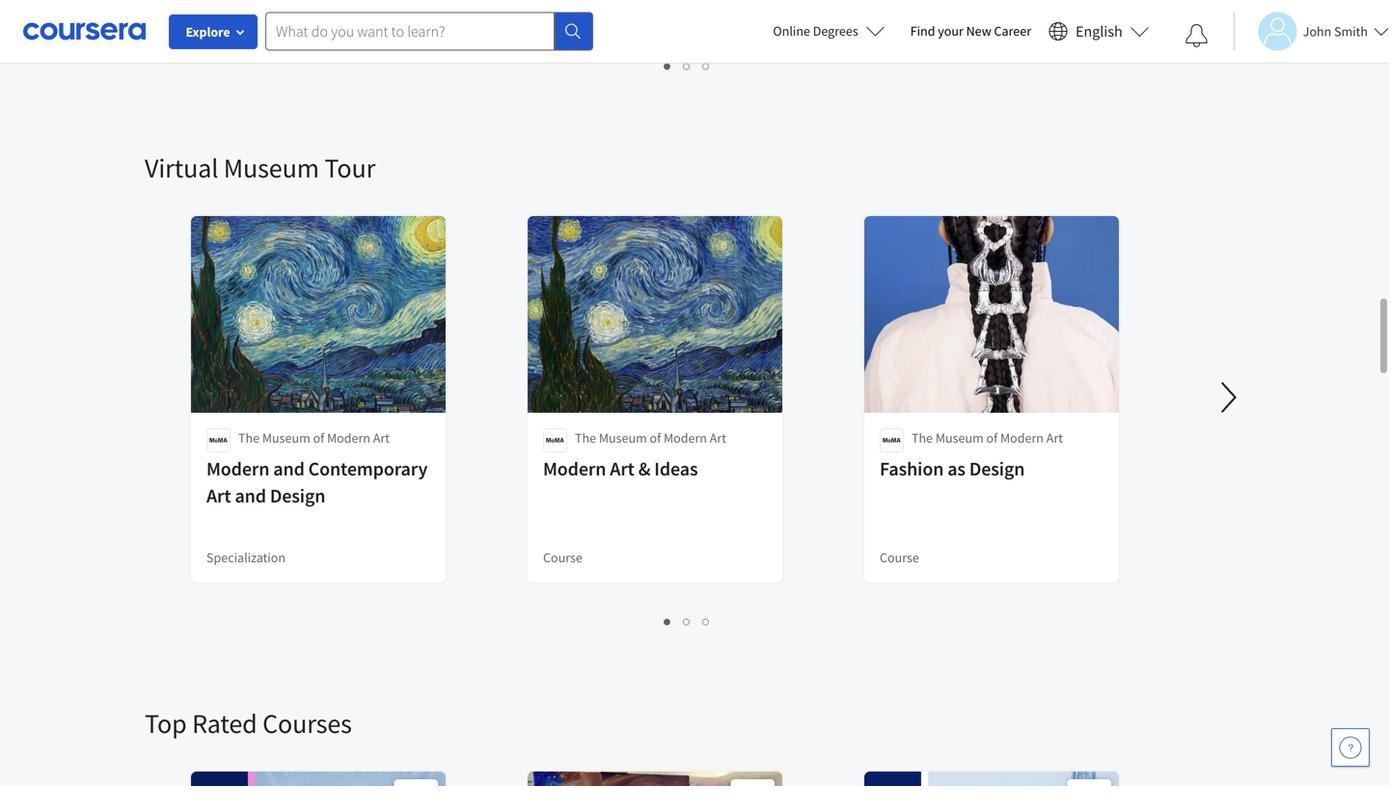 Task type: locate. For each thing, give the bounding box(es) containing it.
1 vertical spatial list
[[193, 610, 1182, 632]]

1 vertical spatial and
[[235, 484, 266, 508]]

design
[[970, 457, 1025, 481], [270, 484, 326, 508]]

3
[[703, 56, 711, 74], [703, 612, 711, 630]]

list inside "virtual museum tour carousel" element
[[193, 610, 1182, 632]]

0 vertical spatial list
[[193, 54, 1182, 76]]

1 horizontal spatial of
[[650, 429, 661, 447]]

1 the museum of modern art image from the left
[[206, 428, 231, 453]]

the up modern and contemporary art and design
[[238, 429, 260, 447]]

0 vertical spatial design
[[970, 457, 1025, 481]]

course
[[543, 549, 583, 566], [880, 549, 919, 566]]

3 the museum of modern art from the left
[[912, 429, 1063, 447]]

new
[[966, 22, 992, 40]]

1 horizontal spatial the
[[575, 429, 596, 447]]

explore button
[[169, 14, 258, 49]]

of up modern and contemporary art and design
[[313, 429, 324, 447]]

the for art
[[575, 429, 596, 447]]

3 button for second 1 button from the bottom of the page's 2 "button"
[[697, 54, 716, 76]]

2 horizontal spatial the museum of modern art
[[912, 429, 1063, 447]]

1 horizontal spatial the museum of modern art
[[575, 429, 727, 447]]

2
[[684, 56, 691, 74], [684, 612, 691, 630]]

museum up modern art & ideas
[[599, 429, 647, 447]]

find your new career
[[911, 22, 1032, 40]]

2 1 button from the top
[[659, 610, 678, 632]]

john smith button
[[1234, 12, 1389, 51]]

0 vertical spatial 2 button
[[678, 54, 697, 76]]

1 inside "virtual museum tour carousel" element
[[664, 612, 672, 630]]

modern inside modern and contemporary art and design
[[206, 457, 270, 481]]

art for fashion as design
[[1047, 429, 1063, 447]]

0 vertical spatial and
[[273, 457, 305, 481]]

1 horizontal spatial course
[[880, 549, 919, 566]]

museum up modern and contemporary art and design
[[262, 429, 310, 447]]

john smith
[[1303, 23, 1368, 40]]

of up the fashion as design
[[987, 429, 998, 447]]

and
[[273, 457, 305, 481], [235, 484, 266, 508]]

help center image
[[1339, 736, 1362, 759]]

1 2 from the top
[[684, 56, 691, 74]]

modern for design
[[1001, 429, 1044, 447]]

1 horizontal spatial the museum of modern art image
[[543, 428, 567, 453]]

specialization
[[206, 549, 286, 566]]

explore
[[186, 23, 230, 41]]

contemporary
[[308, 457, 428, 481]]

0 vertical spatial 1
[[664, 56, 672, 74]]

0 horizontal spatial the
[[238, 429, 260, 447]]

3 button inside "virtual museum tour carousel" element
[[697, 610, 716, 632]]

museum for modern art & ideas
[[599, 429, 647, 447]]

2 the museum of modern art image from the left
[[543, 428, 567, 453]]

2 for 3 button in the "virtual museum tour carousel" element
[[684, 612, 691, 630]]

1 vertical spatial 2 button
[[678, 610, 697, 632]]

1 button inside "virtual museum tour carousel" element
[[659, 610, 678, 632]]

of for &
[[650, 429, 661, 447]]

0 vertical spatial 1 button
[[659, 54, 678, 76]]

0 horizontal spatial course
[[543, 549, 583, 566]]

2 for 3 button associated with second 1 button from the bottom of the page's 2 "button"
[[684, 56, 691, 74]]

modern up specialization
[[206, 457, 270, 481]]

the museum of modern art
[[238, 429, 390, 447], [575, 429, 727, 447], [912, 429, 1063, 447]]

the right the museum of modern art image
[[912, 429, 933, 447]]

2 button inside "virtual museum tour carousel" element
[[678, 610, 697, 632]]

1 2 button from the top
[[678, 54, 697, 76]]

0 horizontal spatial and
[[235, 484, 266, 508]]

0 horizontal spatial the museum of modern art
[[238, 429, 390, 447]]

None search field
[[265, 12, 593, 51]]

0 horizontal spatial design
[[270, 484, 326, 508]]

the museum of modern art for design
[[912, 429, 1063, 447]]

1 of from the left
[[313, 429, 324, 447]]

the for as
[[912, 429, 933, 447]]

course for fashion as design
[[880, 549, 919, 566]]

3 button
[[697, 54, 716, 76], [697, 610, 716, 632]]

and up specialization
[[235, 484, 266, 508]]

1 horizontal spatial and
[[273, 457, 305, 481]]

1 vertical spatial 3 button
[[697, 610, 716, 632]]

3 the from the left
[[912, 429, 933, 447]]

1 course from the left
[[543, 549, 583, 566]]

3 button for 2 "button" in the "virtual museum tour carousel" element
[[697, 610, 716, 632]]

tour
[[325, 151, 376, 185]]

2 the from the left
[[575, 429, 596, 447]]

1 vertical spatial 2
[[684, 612, 691, 630]]

0 vertical spatial 3
[[703, 56, 711, 74]]

museum left tour
[[224, 151, 319, 185]]

What do you want to learn? text field
[[265, 12, 555, 51]]

modern for &
[[664, 429, 707, 447]]

coursera image
[[23, 16, 146, 47]]

the museum of modern art up &
[[575, 429, 727, 447]]

2 course from the left
[[880, 549, 919, 566]]

the museum of modern art image for modern and contemporary art and design
[[206, 428, 231, 453]]

0 horizontal spatial of
[[313, 429, 324, 447]]

1 for second 1 button from the bottom of the page's 2 "button"
[[664, 56, 672, 74]]

fashion as design
[[880, 457, 1025, 481]]

1 the from the left
[[238, 429, 260, 447]]

1 vertical spatial design
[[270, 484, 326, 508]]

2 horizontal spatial the
[[912, 429, 933, 447]]

of
[[313, 429, 324, 447], [650, 429, 661, 447], [987, 429, 998, 447]]

smith
[[1335, 23, 1368, 40]]

modern up contemporary at the left of page
[[327, 429, 371, 447]]

museum
[[224, 151, 319, 185], [262, 429, 310, 447], [599, 429, 647, 447], [936, 429, 984, 447]]

1 the museum of modern art from the left
[[238, 429, 390, 447]]

list
[[193, 54, 1182, 76], [193, 610, 1182, 632]]

2 of from the left
[[650, 429, 661, 447]]

design right "as"
[[970, 457, 1025, 481]]

museum up "as"
[[936, 429, 984, 447]]

modern left &
[[543, 457, 606, 481]]

art for modern and contemporary art and design
[[373, 429, 390, 447]]

the
[[238, 429, 260, 447], [575, 429, 596, 447], [912, 429, 933, 447]]

the museum of modern art image
[[206, 428, 231, 453], [543, 428, 567, 453]]

1 1 from the top
[[664, 56, 672, 74]]

2 the museum of modern art from the left
[[575, 429, 727, 447]]

of for contemporary
[[313, 429, 324, 447]]

2 inside "virtual museum tour carousel" element
[[684, 612, 691, 630]]

0 vertical spatial 3 button
[[697, 54, 716, 76]]

1 3 from the top
[[703, 56, 711, 74]]

2 3 button from the top
[[697, 610, 716, 632]]

and left contemporary at the left of page
[[273, 457, 305, 481]]

course for modern art & ideas
[[543, 549, 583, 566]]

find
[[911, 22, 935, 40]]

the museum of modern art for &
[[575, 429, 727, 447]]

3 of from the left
[[987, 429, 998, 447]]

2 list from the top
[[193, 610, 1182, 632]]

2 2 from the top
[[684, 612, 691, 630]]

1 for 2 "button" in the "virtual museum tour carousel" element
[[664, 612, 672, 630]]

3 inside "virtual museum tour carousel" element
[[703, 612, 711, 630]]

1
[[664, 56, 672, 74], [664, 612, 672, 630]]

2 button
[[678, 54, 697, 76], [678, 610, 697, 632]]

modern up ideas
[[664, 429, 707, 447]]

1 vertical spatial 1
[[664, 612, 672, 630]]

2 2 button from the top
[[678, 610, 697, 632]]

top rated courses
[[145, 707, 352, 741]]

virtual museum tour
[[145, 151, 376, 185]]

of up &
[[650, 429, 661, 447]]

1 3 button from the top
[[697, 54, 716, 76]]

modern
[[327, 429, 371, 447], [664, 429, 707, 447], [1001, 429, 1044, 447], [206, 457, 270, 481], [543, 457, 606, 481]]

art for modern art & ideas
[[710, 429, 727, 447]]

modern and contemporary art and design
[[206, 457, 428, 508]]

the up modern art & ideas
[[575, 429, 596, 447]]

modern up the fashion as design
[[1001, 429, 1044, 447]]

art
[[373, 429, 390, 447], [710, 429, 727, 447], [1047, 429, 1063, 447], [610, 457, 635, 481], [206, 484, 231, 508]]

museum for modern and contemporary art and design
[[262, 429, 310, 447]]

the museum of modern art up "as"
[[912, 429, 1063, 447]]

design down contemporary at the left of page
[[270, 484, 326, 508]]

0 horizontal spatial the museum of modern art image
[[206, 428, 231, 453]]

1 vertical spatial 3
[[703, 612, 711, 630]]

2 3 from the top
[[703, 612, 711, 630]]

courses
[[263, 707, 352, 741]]

1 vertical spatial 1 button
[[659, 610, 678, 632]]

0 vertical spatial 2
[[684, 56, 691, 74]]

2 1 from the top
[[664, 612, 672, 630]]

2 horizontal spatial of
[[987, 429, 998, 447]]

1 button
[[659, 54, 678, 76], [659, 610, 678, 632]]

the museum of modern art up modern and contemporary art and design
[[238, 429, 390, 447]]



Task type: describe. For each thing, give the bounding box(es) containing it.
fashion
[[880, 457, 944, 481]]

art inside modern and contemporary art and design
[[206, 484, 231, 508]]

1 1 button from the top
[[659, 54, 678, 76]]

the museum of modern art for contemporary
[[238, 429, 390, 447]]

next slide image
[[1206, 374, 1252, 421]]

design inside modern and contemporary art and design
[[270, 484, 326, 508]]

english button
[[1041, 0, 1158, 63]]

career
[[994, 22, 1032, 40]]

virtual
[[145, 151, 218, 185]]

&
[[638, 457, 651, 481]]

degrees
[[813, 22, 858, 40]]

john
[[1303, 23, 1332, 40]]

ideas
[[654, 457, 698, 481]]

top rated courses carousel element
[[145, 648, 1389, 786]]

modern art & ideas
[[543, 457, 698, 481]]

1 list from the top
[[193, 54, 1182, 76]]

virtual museum tour carousel element
[[145, 93, 1389, 648]]

your
[[938, 22, 964, 40]]

rated
[[192, 707, 257, 741]]

3 for 3 button associated with second 1 button from the bottom of the page's 2 "button"
[[703, 56, 711, 74]]

as
[[948, 457, 966, 481]]

1 horizontal spatial design
[[970, 457, 1025, 481]]

top
[[145, 707, 187, 741]]

the museum of modern art image for modern art & ideas
[[543, 428, 567, 453]]

2 button for 1 button in "virtual museum tour carousel" element
[[678, 610, 697, 632]]

3 for 3 button in the "virtual museum tour carousel" element
[[703, 612, 711, 630]]

the for and
[[238, 429, 260, 447]]

the museum of modern art image
[[880, 428, 904, 453]]

online degrees
[[773, 22, 858, 40]]

2 button for second 1 button from the bottom of the page
[[678, 54, 697, 76]]

museum for fashion as design
[[936, 429, 984, 447]]

of for design
[[987, 429, 998, 447]]

show notifications image
[[1186, 24, 1209, 47]]

find your new career link
[[901, 19, 1041, 43]]

online
[[773, 22, 810, 40]]

english
[[1076, 22, 1123, 41]]

modern for contemporary
[[327, 429, 371, 447]]

online degrees button
[[758, 10, 901, 52]]



Task type: vqa. For each thing, say whether or not it's contained in the screenshot.
middle "THE"
yes



